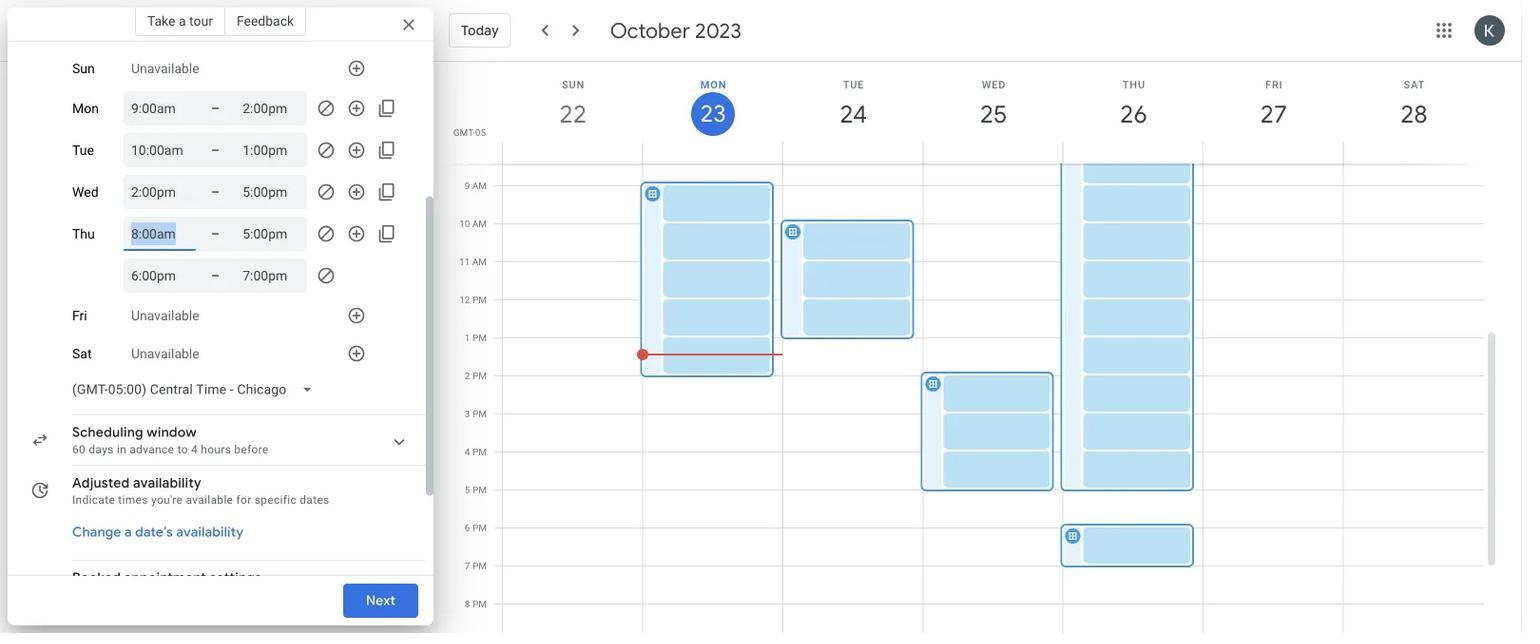 Task type: describe. For each thing, give the bounding box(es) containing it.
8 pm
[[465, 599, 487, 610]]

change a date's availability
[[72, 524, 244, 541]]

1 end time on thursdays text field from the top
[[243, 223, 300, 245]]

feedback
[[237, 13, 294, 29]]

to
[[177, 443, 188, 457]]

1 pm
[[465, 332, 487, 344]]

– for tue
[[211, 142, 220, 158]]

11 am
[[459, 256, 487, 268]]

9
[[465, 180, 470, 192]]

gmt-05
[[453, 126, 486, 138]]

tue 24
[[839, 78, 866, 130]]

a for change
[[125, 524, 132, 541]]

in
[[117, 443, 127, 457]]

2023
[[695, 17, 742, 44]]

tue for tue 24
[[843, 78, 865, 90]]

pm for 3 pm
[[473, 408, 487, 420]]

start time on thursdays text field for second end time on thursdays text field from the bottom of the page
[[131, 223, 188, 245]]

3 pm
[[465, 408, 487, 420]]

unavailable for sat
[[131, 346, 199, 362]]

take
[[147, 13, 175, 29]]

today button
[[449, 8, 511, 53]]

days
[[89, 443, 114, 457]]

5
[[465, 485, 470, 496]]

availability inside 'change a date's availability' button
[[176, 524, 244, 541]]

sat for sat 28
[[1404, 78, 1426, 90]]

4 inside scheduling window 60 days in advance to 4 hours before
[[191, 443, 198, 457]]

grid containing 22
[[441, 62, 1500, 633]]

05
[[475, 126, 486, 138]]

sun 22
[[558, 78, 586, 130]]

27
[[1259, 98, 1287, 130]]

booked appointment settings button
[[65, 565, 422, 607]]

window
[[147, 424, 197, 441]]

thu for thu
[[72, 226, 95, 242]]

advance
[[130, 443, 174, 457]]

mon for mon
[[72, 101, 99, 116]]

saturday, october 28 element
[[1393, 92, 1436, 136]]

Start time on Mondays text field
[[131, 97, 188, 120]]

hours
[[201, 443, 231, 457]]

appointment
[[124, 570, 206, 587]]

sat for sat
[[72, 346, 92, 362]]

6 pm
[[465, 523, 487, 534]]

1 horizontal spatial 4
[[465, 447, 470, 458]]

12
[[460, 294, 470, 306]]

dates
[[300, 494, 330, 507]]

End time on Mondays text field
[[243, 97, 300, 120]]

12 pm
[[460, 294, 487, 306]]

11
[[459, 256, 470, 268]]

thu 26
[[1119, 78, 1146, 130]]

sunday, october 22 element
[[551, 92, 595, 136]]

am for 10 am
[[472, 218, 487, 230]]

times
[[118, 494, 148, 507]]

26
[[1119, 98, 1146, 130]]

tuesday, october 24 element
[[832, 92, 876, 136]]

fri for fri 27
[[1266, 78, 1283, 90]]

next button
[[343, 578, 418, 624]]

thu for thu 26
[[1123, 78, 1146, 90]]

monday, october 23, today element
[[692, 92, 735, 136]]

23 column header
[[642, 62, 784, 164]]

scheduling
[[72, 424, 143, 441]]

am for 9 am
[[472, 180, 487, 192]]

mon 23
[[699, 78, 727, 129]]

26 column header
[[1063, 62, 1204, 164]]

Start time on Tuesdays text field
[[131, 139, 188, 162]]

before
[[234, 443, 269, 457]]

available
[[186, 494, 233, 507]]

take a tour
[[147, 13, 213, 29]]



Task type: vqa. For each thing, say whether or not it's contained in the screenshot.


Task type: locate. For each thing, give the bounding box(es) containing it.
28
[[1400, 98, 1427, 130]]

3
[[465, 408, 470, 420]]

1 vertical spatial wed
[[72, 184, 98, 200]]

change
[[72, 524, 121, 541]]

1 vertical spatial sat
[[72, 346, 92, 362]]

specific
[[255, 494, 297, 507]]

1 vertical spatial start time on thursdays text field
[[131, 264, 188, 287]]

1 vertical spatial tue
[[72, 142, 94, 158]]

0 vertical spatial start time on thursdays text field
[[131, 223, 188, 245]]

3 – from the top
[[211, 184, 220, 200]]

availability up the you're
[[133, 475, 202, 492]]

friday, october 27 element
[[1252, 92, 1296, 136]]

1 pm from the top
[[473, 294, 487, 306]]

pm right 7
[[473, 561, 487, 572]]

tue
[[843, 78, 865, 90], [72, 142, 94, 158]]

27 column header
[[1203, 62, 1344, 164]]

pm right 5 in the left bottom of the page
[[473, 485, 487, 496]]

1 vertical spatial unavailable
[[131, 308, 199, 324]]

wed up wednesday, october 25 element
[[982, 78, 1006, 90]]

pm for 12 pm
[[473, 294, 487, 306]]

5 pm
[[465, 485, 487, 496]]

settings
[[210, 570, 262, 587]]

pm for 7 pm
[[473, 561, 487, 572]]

tour
[[189, 13, 213, 29]]

–
[[211, 100, 220, 116], [211, 142, 220, 158], [211, 184, 220, 200], [211, 226, 220, 242], [211, 268, 220, 283]]

fri 27
[[1259, 78, 1287, 130]]

sat up saturday, october 28 element
[[1404, 78, 1426, 90]]

4 down the 3
[[465, 447, 470, 458]]

sat inside sat 28
[[1404, 78, 1426, 90]]

unavailable for sun
[[131, 61, 199, 76]]

wed 25
[[979, 78, 1006, 130]]

a left date's
[[125, 524, 132, 541]]

0 horizontal spatial mon
[[72, 101, 99, 116]]

am right the "11"
[[472, 256, 487, 268]]

0 vertical spatial tue
[[843, 78, 865, 90]]

a for take
[[179, 13, 186, 29]]

5 pm from the top
[[473, 447, 487, 458]]

availability inside the adjusted availability indicate times you're available for specific dates
[[133, 475, 202, 492]]

1 horizontal spatial sat
[[1404, 78, 1426, 90]]

availability
[[133, 475, 202, 492], [176, 524, 244, 541]]

pm right the 3
[[473, 408, 487, 420]]

pm for 1 pm
[[473, 332, 487, 344]]

pm
[[473, 294, 487, 306], [473, 332, 487, 344], [473, 370, 487, 382], [473, 408, 487, 420], [473, 447, 487, 458], [473, 485, 487, 496], [473, 523, 487, 534], [473, 561, 487, 572], [473, 599, 487, 610]]

sat
[[1404, 78, 1426, 90], [72, 346, 92, 362]]

sun
[[72, 61, 95, 76], [562, 78, 585, 90]]

1 vertical spatial thu
[[72, 226, 95, 242]]

a left tour
[[179, 13, 186, 29]]

today
[[461, 22, 499, 39]]

0 vertical spatial availability
[[133, 475, 202, 492]]

– for mon
[[211, 100, 220, 116]]

1 horizontal spatial a
[[179, 13, 186, 29]]

take a tour button
[[135, 6, 225, 36]]

3 am from the top
[[472, 256, 487, 268]]

sun for sun 22
[[562, 78, 585, 90]]

1 vertical spatial am
[[472, 218, 487, 230]]

pm down 3 pm at the left bottom
[[473, 447, 487, 458]]

2 vertical spatial unavailable
[[131, 346, 199, 362]]

Start time on Wednesdays text field
[[131, 181, 188, 204]]

date's
[[135, 524, 173, 541]]

5 – from the top
[[211, 268, 220, 283]]

1 unavailable from the top
[[131, 61, 199, 76]]

1 horizontal spatial fri
[[1266, 78, 1283, 90]]

0 vertical spatial thu
[[1123, 78, 1146, 90]]

wed inside wed 25
[[982, 78, 1006, 90]]

feedback button
[[225, 6, 306, 36]]

28 column header
[[1343, 62, 1485, 164]]

am right 9
[[472, 180, 487, 192]]

start time on thursdays text field for 2nd end time on thursdays text field from the top of the page
[[131, 264, 188, 287]]

october
[[610, 17, 690, 44]]

7
[[465, 561, 470, 572]]

7 pm from the top
[[473, 523, 487, 534]]

1 horizontal spatial mon
[[701, 78, 727, 90]]

am
[[472, 180, 487, 192], [472, 218, 487, 230], [472, 256, 487, 268]]

1 start time on thursdays text field from the top
[[131, 223, 188, 245]]

0 vertical spatial end time on thursdays text field
[[243, 223, 300, 245]]

thu inside thu 26
[[1123, 78, 1146, 90]]

pm right 8
[[473, 599, 487, 610]]

grid
[[441, 62, 1500, 633]]

End time on Tuesdays text field
[[243, 139, 300, 162]]

10 am
[[459, 218, 487, 230]]

1 – from the top
[[211, 100, 220, 116]]

mon inside mon 23
[[701, 78, 727, 90]]

booked appointment settings
[[72, 570, 262, 587]]

wed
[[982, 78, 1006, 90], [72, 184, 98, 200]]

2 unavailable from the top
[[131, 308, 199, 324]]

pm for 5 pm
[[473, 485, 487, 496]]

0 horizontal spatial thu
[[72, 226, 95, 242]]

0 horizontal spatial sun
[[72, 61, 95, 76]]

sat 28
[[1400, 78, 1427, 130]]

0 vertical spatial fri
[[1266, 78, 1283, 90]]

pm for 2 pm
[[473, 370, 487, 382]]

9 pm from the top
[[473, 599, 487, 610]]

change a date's availability button
[[65, 515, 251, 550]]

End time on Thursdays text field
[[243, 223, 300, 245], [243, 264, 300, 287]]

24
[[839, 98, 866, 130]]

pm for 4 pm
[[473, 447, 487, 458]]

60
[[72, 443, 86, 457]]

thursday, october 26 element
[[1112, 92, 1156, 136]]

pm right 12
[[473, 294, 487, 306]]

0 vertical spatial wed
[[982, 78, 1006, 90]]

1 vertical spatial sun
[[562, 78, 585, 90]]

0 horizontal spatial tue
[[72, 142, 94, 158]]

tue inside tue 24
[[843, 78, 865, 90]]

mon for mon 23
[[701, 78, 727, 90]]

pm right 2
[[473, 370, 487, 382]]

1 vertical spatial end time on thursdays text field
[[243, 264, 300, 287]]

scheduling window 60 days in advance to 4 hours before
[[72, 424, 269, 457]]

2 start time on thursdays text field from the top
[[131, 264, 188, 287]]

adjusted availability indicate times you're available for specific dates
[[72, 475, 330, 507]]

2
[[465, 370, 470, 382]]

0 vertical spatial sun
[[72, 61, 95, 76]]

4 right to
[[191, 443, 198, 457]]

adjusted
[[72, 475, 130, 492]]

thu
[[1123, 78, 1146, 90], [72, 226, 95, 242]]

0 horizontal spatial sat
[[72, 346, 92, 362]]

pm right 6
[[473, 523, 487, 534]]

2 am from the top
[[472, 218, 487, 230]]

sat up the scheduling
[[72, 346, 92, 362]]

0 vertical spatial a
[[179, 13, 186, 29]]

None field
[[65, 15, 201, 49], [65, 373, 328, 407], [65, 15, 201, 49], [65, 373, 328, 407]]

1
[[465, 332, 470, 344]]

a
[[179, 13, 186, 29], [125, 524, 132, 541]]

unavailable
[[131, 61, 199, 76], [131, 308, 199, 324], [131, 346, 199, 362]]

next
[[366, 593, 396, 610]]

0 horizontal spatial fri
[[72, 308, 87, 324]]

22
[[558, 98, 586, 130]]

tue up tuesday, october 24 'element'
[[843, 78, 865, 90]]

fri inside fri 27
[[1266, 78, 1283, 90]]

wed for wed 25
[[982, 78, 1006, 90]]

mon
[[701, 78, 727, 90], [72, 101, 99, 116]]

1 vertical spatial fri
[[72, 308, 87, 324]]

9 am
[[465, 180, 487, 192]]

Start time on Thursdays text field
[[131, 223, 188, 245], [131, 264, 188, 287]]

1 horizontal spatial thu
[[1123, 78, 1146, 90]]

2 pm
[[465, 370, 487, 382]]

6
[[465, 523, 470, 534]]

4
[[191, 443, 198, 457], [465, 447, 470, 458]]

indicate
[[72, 494, 115, 507]]

tue left start time on tuesdays text field
[[72, 142, 94, 158]]

End time on Wednesdays text field
[[243, 181, 300, 204]]

6 pm from the top
[[473, 485, 487, 496]]

25
[[979, 98, 1006, 130]]

– for thu
[[211, 226, 220, 242]]

– for wed
[[211, 184, 220, 200]]

fri for fri
[[72, 308, 87, 324]]

mon left start time on mondays text box
[[72, 101, 99, 116]]

wed for wed
[[72, 184, 98, 200]]

pm right 1 at left bottom
[[473, 332, 487, 344]]

pm for 6 pm
[[473, 523, 487, 534]]

3 unavailable from the top
[[131, 346, 199, 362]]

1 vertical spatial availability
[[176, 524, 244, 541]]

0 horizontal spatial wed
[[72, 184, 98, 200]]

23
[[699, 99, 725, 129]]

2 end time on thursdays text field from the top
[[243, 264, 300, 287]]

7 pm
[[465, 561, 487, 572]]

october 2023
[[610, 17, 742, 44]]

pm for 8 pm
[[473, 599, 487, 610]]

0 vertical spatial sat
[[1404, 78, 1426, 90]]

0 vertical spatial mon
[[701, 78, 727, 90]]

2 vertical spatial am
[[472, 256, 487, 268]]

3 pm from the top
[[473, 370, 487, 382]]

25 column header
[[923, 62, 1064, 164]]

22 column header
[[502, 62, 643, 164]]

4 – from the top
[[211, 226, 220, 242]]

1 vertical spatial a
[[125, 524, 132, 541]]

0 horizontal spatial a
[[125, 524, 132, 541]]

fri
[[1266, 78, 1283, 90], [72, 308, 87, 324]]

1 horizontal spatial wed
[[982, 78, 1006, 90]]

2 – from the top
[[211, 142, 220, 158]]

unavailable for fri
[[131, 308, 199, 324]]

1 am from the top
[[472, 180, 487, 192]]

sun inside sun 22
[[562, 78, 585, 90]]

0 horizontal spatial 4
[[191, 443, 198, 457]]

4 pm
[[465, 447, 487, 458]]

wednesday, october 25 element
[[972, 92, 1016, 136]]

tue for tue
[[72, 142, 94, 158]]

24 column header
[[783, 62, 924, 164]]

4 pm from the top
[[473, 408, 487, 420]]

am right 10
[[472, 218, 487, 230]]

am for 11 am
[[472, 256, 487, 268]]

for
[[236, 494, 252, 507]]

1 horizontal spatial sun
[[562, 78, 585, 90]]

0 vertical spatial am
[[472, 180, 487, 192]]

2 pm from the top
[[473, 332, 487, 344]]

mon up 23
[[701, 78, 727, 90]]

8
[[465, 599, 470, 610]]

1 vertical spatial mon
[[72, 101, 99, 116]]

8 pm from the top
[[473, 561, 487, 572]]

1 horizontal spatial tue
[[843, 78, 865, 90]]

10
[[459, 218, 470, 230]]

gmt-
[[453, 126, 475, 138]]

wed left start time on wednesdays text box
[[72, 184, 98, 200]]

availability down available at the left of page
[[176, 524, 244, 541]]

0 vertical spatial unavailable
[[131, 61, 199, 76]]

booked
[[72, 570, 121, 587]]

you're
[[151, 494, 183, 507]]

sun for sun
[[72, 61, 95, 76]]



